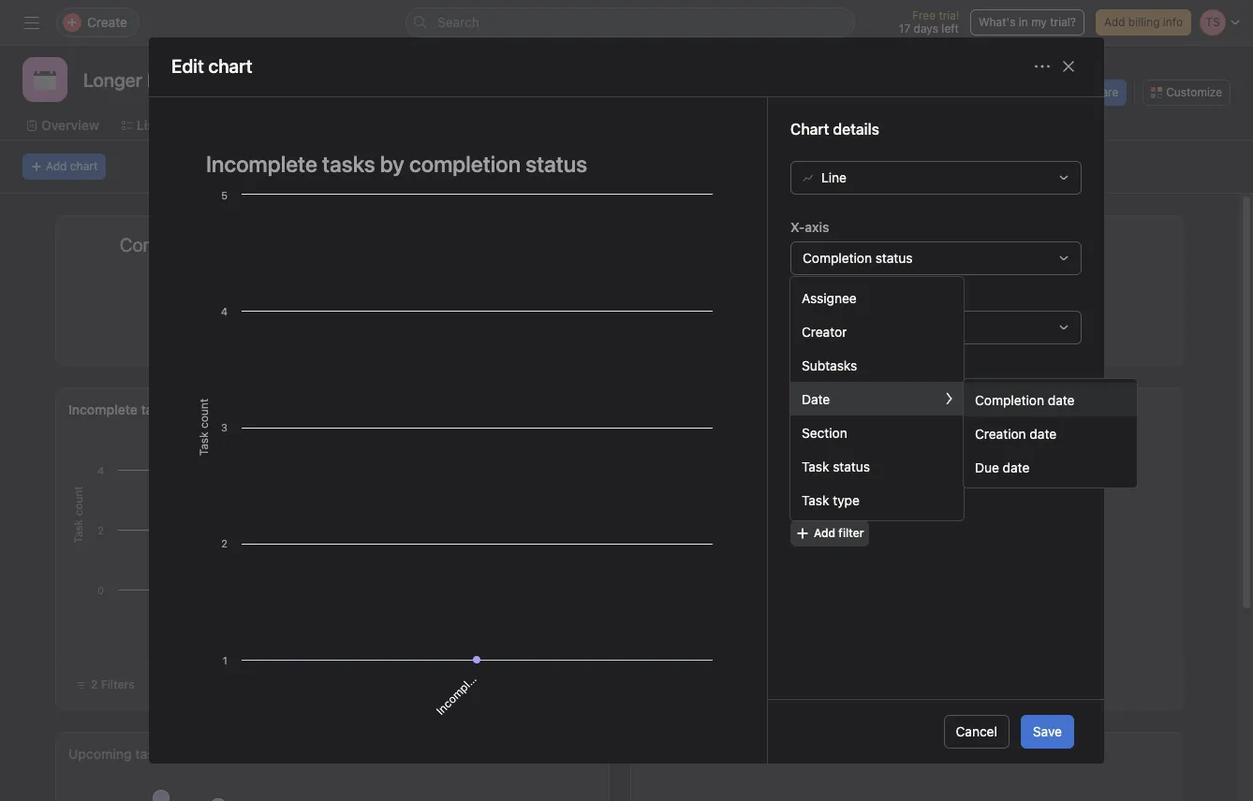 Task type: vqa. For each thing, say whether or not it's contained in the screenshot.
leftmost the and
no



Task type: locate. For each thing, give the bounding box(es) containing it.
1 vertical spatial status
[[882, 414, 916, 428]]

1 vertical spatial add
[[46, 159, 67, 173]]

completion down the date
[[818, 414, 879, 428]]

2 filters button
[[67, 673, 143, 699]]

1 vertical spatial completion
[[675, 747, 744, 762]]

0 vertical spatial date
[[1048, 392, 1075, 408]]

filter
[[839, 526, 864, 540]]

files
[[870, 117, 899, 133]]

chart details
[[791, 121, 879, 138]]

0
[[750, 269, 777, 321]]

completion inside dropdown button
[[803, 250, 872, 266]]

1 filter
[[753, 333, 789, 348]]

total tasks by completion status
[[643, 402, 843, 418]]

add inside button
[[1104, 15, 1125, 29]]

messages link
[[755, 115, 833, 136]]

0 horizontal spatial filters
[[101, 678, 135, 692]]

overview link
[[26, 115, 99, 136]]

add inside button
[[46, 159, 67, 173]]

what's in my trial? button
[[970, 9, 1085, 36]]

calendar image
[[34, 68, 56, 91]]

search
[[437, 14, 480, 30]]

completion left over time
[[675, 747, 744, 762]]

add filter
[[814, 526, 864, 540]]

free
[[912, 8, 936, 22]]

date right the due
[[1003, 459, 1030, 475]]

list link
[[122, 115, 159, 136]]

add inside dropdown button
[[814, 526, 836, 540]]

1 horizontal spatial completion
[[975, 392, 1044, 408]]

due
[[975, 459, 999, 475]]

share
[[1088, 85, 1119, 99]]

2 vertical spatial date
[[1003, 459, 1030, 475]]

1 vertical spatial axis
[[804, 288, 829, 304]]

0 horizontal spatial add
[[46, 159, 67, 173]]

no filters
[[1032, 333, 1084, 348]]

2 vertical spatial add
[[814, 526, 836, 540]]

list
[[137, 117, 159, 133]]

status inside dropdown button
[[876, 250, 913, 266]]

incomplete
[[68, 402, 138, 418], [810, 444, 877, 460], [1046, 533, 1105, 547], [433, 667, 485, 718]]

add for add chart
[[46, 159, 67, 173]]

2 horizontal spatial filters
[[1050, 333, 1084, 348]]

date up a button to remove the filter "image"
[[1048, 392, 1075, 408]]

task for task completion over time
[[643, 747, 671, 762]]

Incomplete tasks by completion status text field
[[194, 142, 722, 185]]

add
[[1104, 15, 1125, 29], [46, 159, 67, 173], [814, 526, 836, 540]]

2
[[91, 678, 98, 692]]

1 vertical spatial filters
[[791, 375, 833, 392]]

0 vertical spatial axis
[[805, 219, 829, 235]]

status up "task status" link
[[882, 414, 916, 428]]

ts
[[983, 85, 997, 99]]

no
[[1032, 333, 1047, 348]]

completion up the creation date
[[975, 392, 1044, 408]]

date for due date
[[1003, 459, 1030, 475]]

type
[[833, 492, 860, 508]]

more actions image
[[1035, 59, 1050, 74]]

0 horizontal spatial completion
[[803, 250, 872, 266]]

1 button
[[466, 269, 486, 321], [1041, 269, 1060, 321]]

0 horizontal spatial completion
[[675, 747, 744, 762]]

task
[[791, 414, 815, 428], [802, 459, 829, 474], [802, 492, 829, 508], [643, 747, 671, 762]]

section link
[[791, 416, 964, 450]]

completed
[[810, 479, 877, 495]]

add billing info
[[1104, 15, 1183, 29]]

completion
[[818, 414, 879, 428], [675, 747, 744, 762]]

1 horizontal spatial 1 button
[[1041, 269, 1060, 321]]

overview
[[41, 117, 99, 133]]

task type
[[802, 492, 860, 508]]

1 inside button
[[753, 333, 758, 348]]

completion status button
[[791, 241, 1082, 275]]

2 horizontal spatial 1
[[1041, 269, 1060, 321]]

1 horizontal spatial add
[[814, 526, 836, 540]]

task completion over time
[[643, 747, 805, 762]]

status for completion status
[[876, 250, 913, 266]]

filters for total tasks
[[1050, 333, 1084, 348]]

filters right no
[[1050, 333, 1084, 348]]

save
[[1033, 724, 1062, 740]]

1 horizontal spatial completion
[[818, 414, 879, 428]]

add left filter
[[814, 526, 836, 540]]

axis up creator
[[804, 288, 829, 304]]

creation date link
[[964, 417, 1137, 451]]

completion up assignee
[[803, 250, 872, 266]]

1 vertical spatial date
[[1030, 426, 1057, 442]]

by section
[[177, 402, 241, 418]]

status
[[876, 250, 913, 266], [882, 414, 916, 428], [833, 459, 870, 474]]

status up assignee link
[[876, 250, 913, 266]]

assignee
[[802, 290, 857, 306]]

completion for status
[[818, 414, 879, 428]]

2 horizontal spatial add
[[1104, 15, 1125, 29]]

no filters button
[[1012, 332, 1089, 350]]

search list box
[[406, 7, 855, 37]]

date for completion date
[[1048, 392, 1075, 408]]

0 horizontal spatial 1
[[466, 269, 486, 321]]

days
[[914, 22, 939, 36]]

0 vertical spatial add
[[1104, 15, 1125, 29]]

messages
[[770, 117, 833, 133]]

1 vertical spatial completion
[[975, 392, 1044, 408]]

filters
[[1050, 333, 1084, 348], [791, 375, 833, 392], [101, 678, 135, 692]]

y-axis
[[791, 288, 829, 304]]

my
[[1031, 15, 1047, 29]]

None text field
[[79, 63, 211, 96]]

add billing info button
[[1096, 9, 1191, 36]]

task status link
[[791, 450, 964, 483]]

0 horizontal spatial 1 button
[[466, 269, 486, 321]]

subtasks link
[[791, 348, 964, 382]]

assignee link
[[791, 281, 964, 315]]

tasks left by
[[677, 402, 710, 418]]

0 vertical spatial status
[[876, 250, 913, 266]]

1 horizontal spatial filters
[[791, 375, 833, 392]]

date left a button to remove the filter "image"
[[1030, 426, 1057, 442]]

tasks
[[141, 402, 174, 418], [677, 402, 710, 418], [135, 747, 168, 762]]

tasks right upcoming
[[135, 747, 168, 762]]

add left the chart
[[46, 159, 67, 173]]

axis
[[805, 219, 829, 235], [804, 288, 829, 304]]

tasks for total
[[677, 402, 710, 418]]

1
[[466, 269, 486, 321], [1041, 269, 1060, 321], [753, 333, 758, 348]]

2 vertical spatial filters
[[101, 678, 135, 692]]

tasks left by section
[[141, 402, 174, 418]]

completion
[[803, 250, 872, 266], [975, 392, 1044, 408]]

filters right 2
[[101, 678, 135, 692]]

chart
[[70, 159, 98, 173]]

date
[[1048, 392, 1075, 408], [1030, 426, 1057, 442], [1003, 459, 1030, 475]]

line
[[821, 169, 847, 185]]

axis up completion status
[[805, 219, 829, 235]]

creator
[[802, 324, 847, 340]]

0 vertical spatial completion
[[803, 250, 872, 266]]

filters down subtasks
[[791, 375, 833, 392]]

add left the billing
[[1104, 15, 1125, 29]]

add chart button
[[22, 154, 106, 180]]

left
[[942, 22, 959, 36]]

what's in my trial?
[[979, 15, 1076, 29]]

save button
[[1021, 716, 1074, 749]]

creator link
[[791, 315, 964, 348]]

1 horizontal spatial 1
[[753, 333, 758, 348]]

subtasks
[[802, 357, 857, 373]]

status up completed
[[833, 459, 870, 474]]

0 vertical spatial filters
[[1050, 333, 1084, 348]]

0 vertical spatial completion
[[818, 414, 879, 428]]

2 vertical spatial status
[[833, 459, 870, 474]]

x-axis
[[791, 219, 829, 235]]



Task type: describe. For each thing, give the bounding box(es) containing it.
info
[[1163, 15, 1183, 29]]

trial?
[[1050, 15, 1076, 29]]

close image
[[1061, 59, 1076, 74]]

date for creation date
[[1030, 426, 1057, 442]]

line button
[[791, 161, 1082, 195]]

upcoming tasks by assignee
[[68, 747, 245, 762]]

add chart
[[46, 159, 98, 173]]

2 filters
[[91, 678, 135, 692]]

add for add billing info
[[1104, 15, 1125, 29]]

task status
[[802, 459, 870, 474]]

17
[[899, 22, 911, 36]]

ts button
[[979, 81, 1001, 104]]

trial
[[939, 8, 959, 22]]

add for add filter
[[814, 526, 836, 540]]

task completion status
[[791, 414, 916, 428]]

filter
[[761, 333, 789, 348]]

completion date
[[975, 392, 1075, 408]]

billing
[[1129, 15, 1160, 29]]

add to starred image
[[247, 72, 262, 87]]

1 filter button
[[733, 332, 794, 350]]

completion status
[[732, 402, 843, 418]]

what's
[[979, 15, 1016, 29]]

cancel
[[956, 724, 997, 740]]

creation date
[[975, 426, 1057, 442]]

completion for over time
[[675, 747, 744, 762]]

2 1 button from the left
[[1041, 269, 1060, 321]]

tasks for upcoming
[[135, 747, 168, 762]]

task for task completion status
[[791, 414, 815, 428]]

completion date link
[[964, 383, 1137, 417]]

overdue tasks
[[704, 234, 822, 256]]

over time
[[748, 747, 805, 762]]

search button
[[406, 7, 855, 37]]

edit chart
[[171, 56, 252, 77]]

free trial 17 days left
[[899, 8, 959, 36]]

total tasks
[[1007, 234, 1094, 256]]

cancel button
[[944, 716, 1010, 749]]

date
[[802, 391, 830, 407]]

axis for x-
[[805, 219, 829, 235]]

section
[[802, 425, 848, 441]]

share button
[[1065, 80, 1127, 106]]

by
[[713, 402, 728, 418]]

tasks for incomplete
[[141, 402, 174, 418]]

1 1 button from the left
[[466, 269, 486, 321]]

completion for completion status
[[803, 250, 872, 266]]

files link
[[855, 115, 899, 136]]

task type link
[[791, 483, 964, 517]]

add filter button
[[791, 521, 869, 547]]

date link
[[791, 382, 964, 416]]

due date
[[975, 459, 1030, 475]]

x-
[[791, 219, 805, 235]]

completion for completion date
[[975, 392, 1044, 408]]

axis for y-
[[804, 288, 829, 304]]

status for task status
[[833, 459, 870, 474]]

task for task type
[[802, 492, 829, 508]]

total
[[643, 402, 673, 418]]

completion status
[[803, 250, 913, 266]]

incomplete tasks by section
[[68, 402, 241, 418]]

0 button
[[750, 269, 777, 321]]

in
[[1019, 15, 1028, 29]]

creation
[[975, 426, 1026, 442]]

due date link
[[964, 451, 1137, 484]]

task for task status
[[802, 459, 829, 474]]

completed tasks
[[120, 234, 258, 256]]

filters for incomplete tasks by section
[[101, 678, 135, 692]]

by assignee
[[172, 747, 245, 762]]

upcoming
[[68, 747, 132, 762]]

a button to remove the filter image
[[1063, 416, 1074, 427]]

y-
[[791, 288, 804, 304]]



